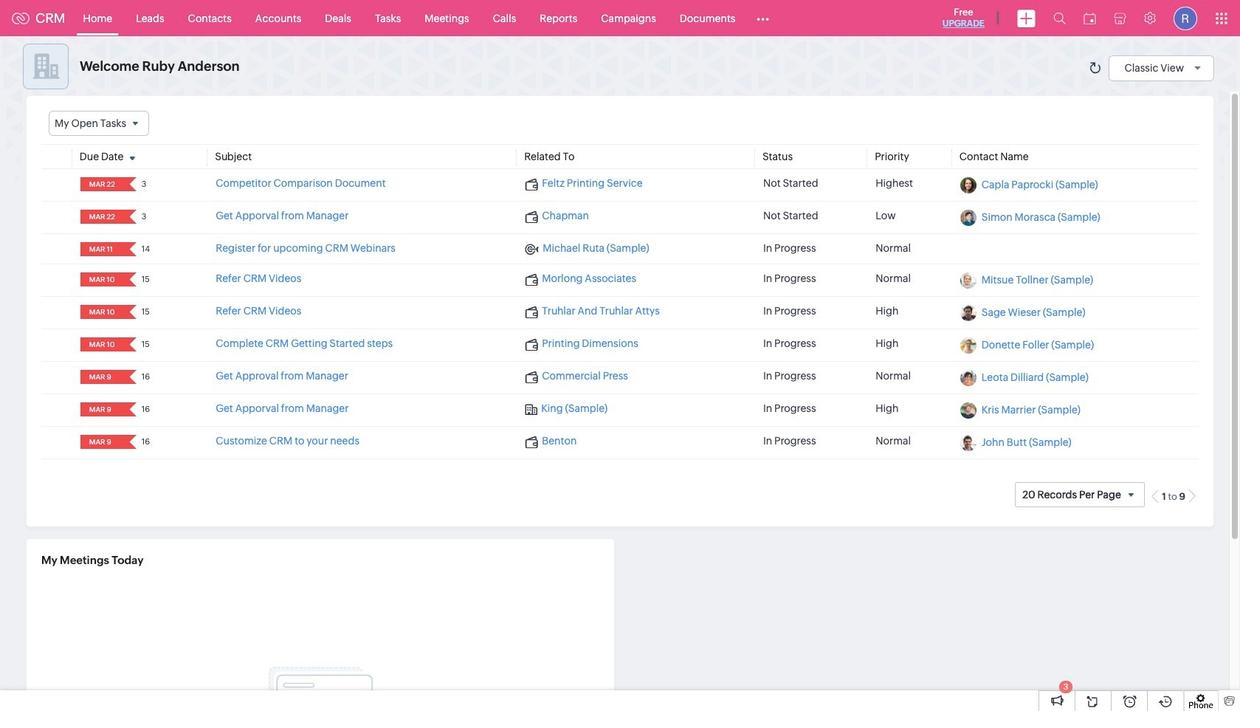 Task type: locate. For each thing, give the bounding box(es) containing it.
create menu image
[[1018, 9, 1036, 27]]

profile image
[[1174, 6, 1198, 30]]

None field
[[49, 111, 149, 136], [85, 177, 120, 191], [85, 210, 120, 224], [85, 242, 120, 256], [85, 273, 120, 287], [85, 305, 120, 319], [85, 338, 120, 352], [85, 370, 120, 384], [85, 403, 120, 417], [85, 435, 120, 449], [49, 111, 149, 136], [85, 177, 120, 191], [85, 210, 120, 224], [85, 242, 120, 256], [85, 273, 120, 287], [85, 305, 120, 319], [85, 338, 120, 352], [85, 370, 120, 384], [85, 403, 120, 417], [85, 435, 120, 449]]

calendar image
[[1084, 12, 1097, 24]]

profile element
[[1165, 0, 1207, 36]]

Other Modules field
[[748, 6, 779, 30]]



Task type: describe. For each thing, give the bounding box(es) containing it.
logo image
[[12, 12, 30, 24]]

search image
[[1054, 12, 1066, 24]]

create menu element
[[1009, 0, 1045, 36]]

search element
[[1045, 0, 1075, 36]]



Task type: vqa. For each thing, say whether or not it's contained in the screenshot.
'logo'
yes



